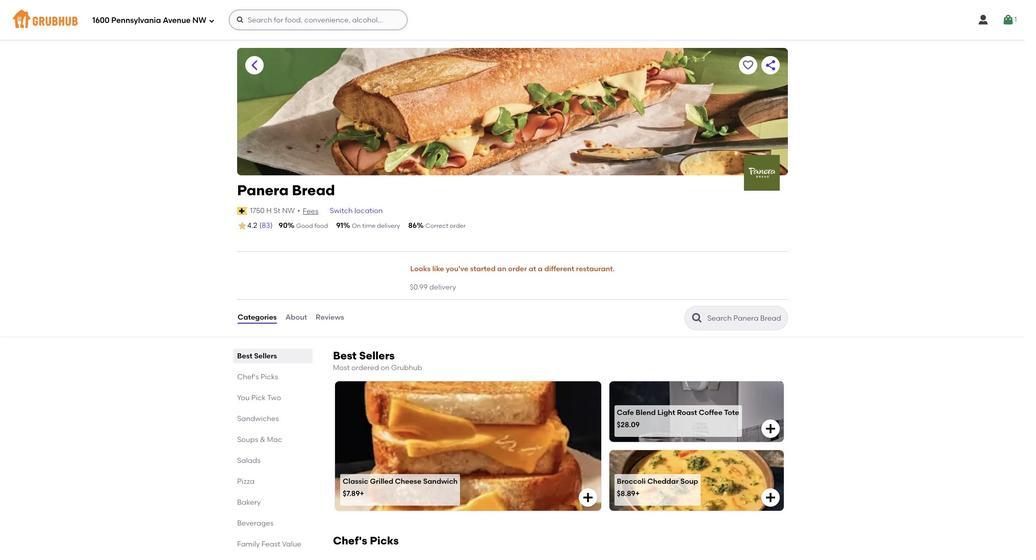 Task type: vqa. For each thing, say whether or not it's contained in the screenshot.
middle Caret left icon
no



Task type: describe. For each thing, give the bounding box(es) containing it.
avenue
[[163, 16, 191, 25]]

cafe blend light roast coffee tote $28.09
[[617, 409, 740, 430]]

family
[[237, 540, 260, 549]]

you pick two tab
[[237, 393, 309, 403]]

switch location
[[330, 206, 383, 215]]

sellers for best sellers most ordered on grubhub
[[359, 349, 395, 362]]

save this restaurant image
[[742, 59, 755, 71]]

about button
[[285, 300, 308, 337]]

1750
[[250, 206, 265, 215]]

&
[[260, 436, 265, 444]]

food
[[315, 222, 328, 230]]

grubhub
[[391, 364, 422, 372]]

grilled
[[370, 478, 393, 486]]

share icon image
[[765, 59, 777, 71]]

correct order
[[426, 222, 466, 230]]

0 vertical spatial delivery
[[377, 222, 400, 230]]

$0.99
[[410, 283, 428, 292]]

categories button
[[237, 300, 277, 337]]

you've
[[446, 265, 469, 274]]

family feast value tab
[[237, 539, 309, 550]]

sandwich
[[423, 478, 458, 486]]

coffee
[[699, 409, 723, 418]]

an
[[498, 265, 507, 274]]

nw for 1750 h st nw
[[282, 206, 295, 215]]

Search Panera Bread search field
[[707, 314, 785, 323]]

soups
[[237, 436, 258, 444]]

Search for food, convenience, alcohol... search field
[[229, 10, 408, 30]]

$8.89
[[617, 490, 636, 498]]

looks like you've started an order at a different restaurant. button
[[410, 258, 616, 281]]

broccoli cheddar soup $8.89 +
[[617, 478, 699, 498]]

best for best sellers most ordered on grubhub
[[333, 349, 357, 362]]

86
[[408, 221, 417, 230]]

1600
[[92, 16, 110, 25]]

classic grilled cheese sandwich $7.89 +
[[343, 478, 458, 498]]

categories
[[238, 314, 277, 322]]

chef's inside 'tab'
[[237, 373, 259, 381]]

looks like you've started an order at a different restaurant.
[[410, 265, 615, 274]]

best sellers tab
[[237, 351, 309, 362]]

switch
[[330, 206, 353, 215]]

location
[[355, 206, 383, 215]]

started
[[470, 265, 496, 274]]

4.2
[[247, 221, 257, 230]]

cheese
[[395, 478, 422, 486]]

pick
[[251, 394, 266, 402]]

main navigation navigation
[[0, 0, 1026, 40]]

beverages
[[237, 519, 274, 528]]

order inside button
[[508, 265, 527, 274]]

svg image for cafe blend light roast coffee tote $28.09
[[765, 423, 777, 435]]

on time delivery
[[352, 222, 400, 230]]

broccoli
[[617, 478, 646, 486]]

bread
[[292, 182, 335, 199]]

a
[[538, 265, 543, 274]]

salads
[[237, 456, 261, 465]]

91
[[336, 221, 343, 230]]

1
[[1015, 15, 1017, 24]]

bakery tab
[[237, 497, 309, 508]]

mac
[[267, 436, 282, 444]]

0 vertical spatial order
[[450, 222, 466, 230]]

about
[[286, 314, 307, 322]]



Task type: locate. For each thing, give the bounding box(es) containing it.
beverages tab
[[237, 518, 309, 529]]

time
[[362, 222, 376, 230]]

chef's down "$7.89"
[[333, 535, 367, 547]]

order left at
[[508, 265, 527, 274]]

sellers for best sellers
[[254, 352, 277, 361]]

fees
[[303, 207, 319, 216]]

sellers up chef's picks 'tab'
[[254, 352, 277, 361]]

best sellers most ordered on grubhub
[[333, 349, 422, 372]]

you
[[237, 394, 250, 402]]

reviews
[[316, 314, 344, 322]]

best inside best sellers most ordered on grubhub
[[333, 349, 357, 362]]

best
[[333, 349, 357, 362], [237, 352, 253, 361]]

svg image
[[1003, 14, 1015, 26], [236, 16, 244, 24], [209, 18, 215, 24], [765, 492, 777, 504]]

0 vertical spatial nw
[[193, 16, 206, 25]]

looks
[[410, 265, 431, 274]]

feast
[[262, 540, 281, 549]]

90
[[279, 221, 288, 230]]

svg image inside 1 "button"
[[1003, 14, 1015, 26]]

1 vertical spatial svg image
[[765, 423, 777, 435]]

+ down broccoli
[[636, 490, 640, 498]]

1 horizontal spatial nw
[[282, 206, 295, 215]]

h
[[266, 206, 272, 215]]

1750 h st nw button
[[250, 205, 295, 217]]

value
[[282, 540, 301, 549]]

different
[[545, 265, 575, 274]]

picks inside chef's picks 'tab'
[[261, 373, 278, 381]]

(83)
[[259, 221, 273, 230]]

correct
[[426, 222, 448, 230]]

bakery
[[237, 498, 261, 507]]

1 horizontal spatial sellers
[[359, 349, 395, 362]]

switch location button
[[329, 205, 383, 217]]

cheddar
[[648, 478, 679, 486]]

chef's picks down best sellers on the bottom left of page
[[237, 373, 278, 381]]

0 vertical spatial chef's
[[237, 373, 259, 381]]

chef's picks down "$7.89"
[[333, 535, 399, 547]]

1 + from the left
[[360, 490, 364, 498]]

picks
[[261, 373, 278, 381], [370, 535, 399, 547]]

family feast value
[[237, 540, 301, 550]]

panera bread
[[237, 182, 335, 199]]

classic
[[343, 478, 368, 486]]

+
[[360, 490, 364, 498], [636, 490, 640, 498]]

nw for 1600 pennsylvania avenue nw
[[193, 16, 206, 25]]

tote
[[724, 409, 740, 418]]

soups & mac tab
[[237, 435, 309, 445]]

salads tab
[[237, 455, 309, 466]]

1 horizontal spatial best
[[333, 349, 357, 362]]

two
[[267, 394, 281, 402]]

ordered
[[352, 364, 379, 372]]

1 horizontal spatial svg image
[[765, 423, 777, 435]]

star icon image
[[237, 221, 247, 231]]

0 horizontal spatial picks
[[261, 373, 278, 381]]

fees button
[[302, 206, 319, 217]]

sellers
[[359, 349, 395, 362], [254, 352, 277, 361]]

order right 'correct' in the left top of the page
[[450, 222, 466, 230]]

0 horizontal spatial chef's
[[237, 373, 259, 381]]

delivery right time
[[377, 222, 400, 230]]

1 vertical spatial chef's picks
[[333, 535, 399, 547]]

1 horizontal spatial +
[[636, 490, 640, 498]]

best for best sellers
[[237, 352, 253, 361]]

$0.99 delivery
[[410, 283, 456, 292]]

delivery
[[377, 222, 400, 230], [430, 283, 456, 292]]

svg image inside main navigation navigation
[[978, 14, 990, 26]]

roast
[[677, 409, 697, 418]]

restaurant.
[[576, 265, 615, 274]]

1600 pennsylvania avenue nw
[[92, 16, 206, 25]]

nw inside 1750 h st nw button
[[282, 206, 295, 215]]

soups & mac
[[237, 436, 282, 444]]

svg image for classic grilled cheese sandwich $7.89 +
[[582, 492, 594, 504]]

cafe
[[617, 409, 634, 418]]

0 horizontal spatial chef's picks
[[237, 373, 278, 381]]

on
[[381, 364, 390, 372]]

caret left icon image
[[248, 59, 261, 71]]

+ inside classic grilled cheese sandwich $7.89 +
[[360, 490, 364, 498]]

1 vertical spatial nw
[[282, 206, 295, 215]]

blend
[[636, 409, 656, 418]]

0 horizontal spatial sellers
[[254, 352, 277, 361]]

•
[[297, 206, 300, 215]]

subscription pass image
[[237, 207, 248, 215]]

0 horizontal spatial svg image
[[582, 492, 594, 504]]

1 vertical spatial chef's
[[333, 535, 367, 547]]

1750 h st nw
[[250, 206, 295, 215]]

+ down classic
[[360, 490, 364, 498]]

search icon image
[[691, 312, 704, 324]]

1 horizontal spatial delivery
[[430, 283, 456, 292]]

light
[[658, 409, 676, 418]]

best sellers
[[237, 352, 277, 361]]

pizza
[[237, 477, 255, 486]]

0 vertical spatial svg image
[[978, 14, 990, 26]]

nw
[[193, 16, 206, 25], [282, 206, 295, 215]]

1 button
[[1003, 11, 1017, 29]]

save this restaurant button
[[739, 56, 758, 74]]

good
[[296, 222, 313, 230]]

0 horizontal spatial order
[[450, 222, 466, 230]]

chef's picks inside 'tab'
[[237, 373, 278, 381]]

0 vertical spatial chef's picks
[[237, 373, 278, 381]]

1 horizontal spatial picks
[[370, 535, 399, 547]]

delivery down like
[[430, 283, 456, 292]]

2 + from the left
[[636, 490, 640, 498]]

chef's picks tab
[[237, 372, 309, 382]]

0 horizontal spatial +
[[360, 490, 364, 498]]

+ inside broccoli cheddar soup $8.89 +
[[636, 490, 640, 498]]

nw inside main navigation navigation
[[193, 16, 206, 25]]

1 horizontal spatial chef's
[[333, 535, 367, 547]]

good food
[[296, 222, 328, 230]]

• fees
[[297, 206, 319, 216]]

sellers inside best sellers tab
[[254, 352, 277, 361]]

$28.09
[[617, 421, 640, 430]]

best inside tab
[[237, 352, 253, 361]]

0 vertical spatial picks
[[261, 373, 278, 381]]

svg image
[[978, 14, 990, 26], [765, 423, 777, 435], [582, 492, 594, 504]]

order
[[450, 222, 466, 230], [508, 265, 527, 274]]

reviews button
[[315, 300, 345, 337]]

nw right avenue
[[193, 16, 206, 25]]

most
[[333, 364, 350, 372]]

like
[[433, 265, 444, 274]]

pizza tab
[[237, 476, 309, 487]]

chef's
[[237, 373, 259, 381], [333, 535, 367, 547]]

1 horizontal spatial chef's picks
[[333, 535, 399, 547]]

sandwiches tab
[[237, 414, 309, 424]]

2 horizontal spatial svg image
[[978, 14, 990, 26]]

1 vertical spatial picks
[[370, 535, 399, 547]]

panera bread logo image
[[744, 155, 780, 191]]

best up most
[[333, 349, 357, 362]]

panera
[[237, 182, 289, 199]]

pennsylvania
[[111, 16, 161, 25]]

1 vertical spatial delivery
[[430, 283, 456, 292]]

sellers inside best sellers most ordered on grubhub
[[359, 349, 395, 362]]

0 horizontal spatial nw
[[193, 16, 206, 25]]

on
[[352, 222, 361, 230]]

at
[[529, 265, 536, 274]]

soup
[[681, 478, 699, 486]]

sellers up on
[[359, 349, 395, 362]]

nw left •
[[282, 206, 295, 215]]

0 horizontal spatial best
[[237, 352, 253, 361]]

chef's up you
[[237, 373, 259, 381]]

chef's picks
[[237, 373, 278, 381], [333, 535, 399, 547]]

sandwiches
[[237, 415, 279, 423]]

$7.89
[[343, 490, 360, 498]]

2 vertical spatial svg image
[[582, 492, 594, 504]]

you pick two
[[237, 394, 281, 402]]

0 horizontal spatial delivery
[[377, 222, 400, 230]]

1 horizontal spatial order
[[508, 265, 527, 274]]

1 vertical spatial order
[[508, 265, 527, 274]]

best up chef's picks 'tab'
[[237, 352, 253, 361]]

st
[[274, 206, 281, 215]]



